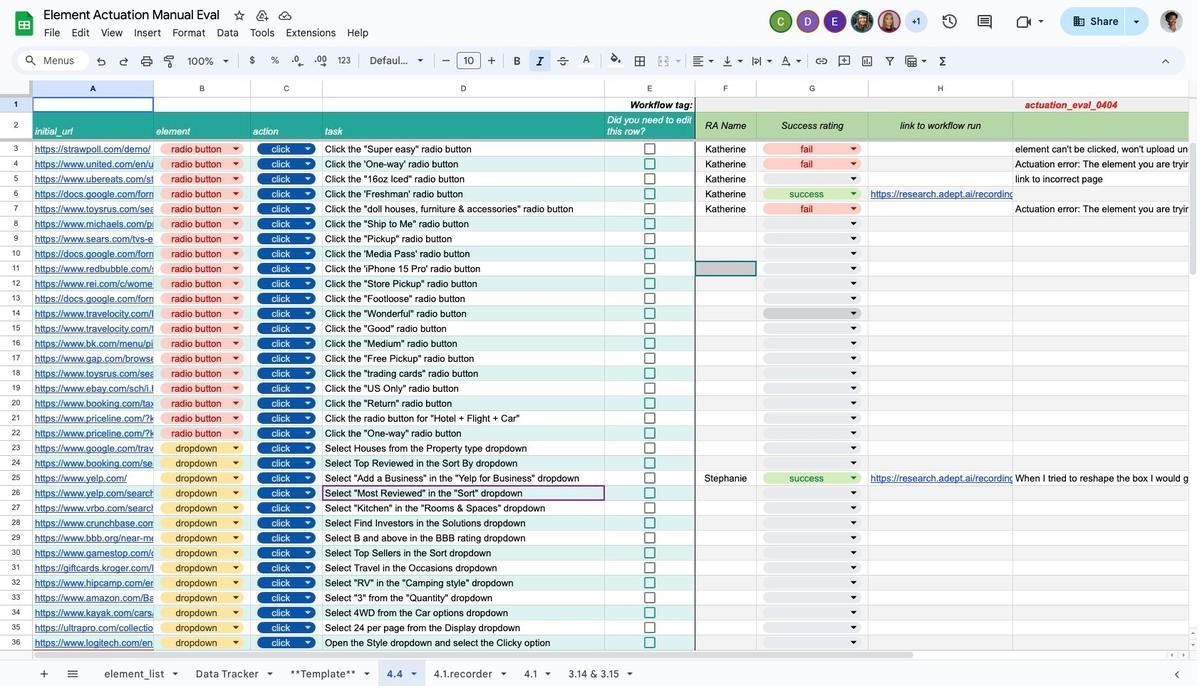 Task type: locate. For each thing, give the bounding box(es) containing it.
bold (⌘b) image
[[510, 54, 524, 68]]

decrease font size (⌘+shift+comma) image
[[439, 53, 453, 68]]

insert comment (⌘+option+m) image
[[837, 54, 851, 68]]

eesa khan image
[[825, 11, 845, 31]]

9 menu item from the left
[[342, 24, 374, 41]]

toolbar
[[29, 661, 89, 686], [90, 661, 654, 686]]

6 menu item from the left
[[211, 24, 245, 41]]

all sheets image
[[61, 662, 83, 685]]

document status: saved to drive. image
[[278, 9, 292, 23]]

hide the menus (ctrl+shift+f) image
[[1159, 54, 1173, 68]]

caitlin luerkens image
[[771, 11, 791, 31]]

dylan oquin image
[[798, 11, 818, 31]]

insert link (⌘k) image
[[814, 54, 829, 68]]

menu item
[[38, 24, 66, 41], [66, 24, 95, 41], [95, 24, 128, 41], [128, 24, 167, 41], [167, 24, 211, 41], [211, 24, 245, 41], [245, 24, 280, 41], [280, 24, 342, 41], [342, 24, 374, 41]]

quick sharing actions image
[[1134, 21, 1139, 43]]

add sheet image
[[37, 667, 50, 679]]

1 horizontal spatial toolbar
[[90, 661, 654, 686]]

2 toolbar from the left
[[90, 661, 654, 686]]

0 horizontal spatial toolbar
[[29, 661, 89, 686]]

star image
[[232, 9, 247, 23]]

8 menu item from the left
[[280, 24, 342, 41]]

Zoom text field
[[184, 51, 218, 71]]

redo (⌘y) image
[[117, 54, 131, 68]]

Menus field
[[18, 51, 89, 71]]

menu bar
[[38, 19, 374, 42]]

Font size text field
[[457, 52, 480, 69]]

application
[[0, 0, 1197, 686]]

1 toolbar from the left
[[29, 661, 89, 686]]

borders image
[[632, 51, 648, 71]]



Task type: describe. For each thing, give the bounding box(es) containing it.
Zoom field
[[182, 51, 235, 72]]

menu bar banner
[[0, 0, 1197, 686]]

3 menu item from the left
[[95, 24, 128, 41]]

2 menu item from the left
[[66, 24, 95, 41]]

7 menu item from the left
[[245, 24, 280, 41]]

merge cells image
[[656, 54, 670, 68]]

1 menu item from the left
[[38, 24, 66, 41]]

paint format image
[[162, 54, 177, 68]]

undo (⌘z) image
[[94, 54, 108, 68]]

4 menu item from the left
[[128, 24, 167, 41]]

create a filter image
[[883, 54, 897, 68]]

main toolbar
[[88, 0, 955, 543]]

sheets home image
[[11, 11, 37, 36]]

last edit was made seconds ago by giulia masi image
[[941, 13, 958, 30]]

show all comments image
[[976, 13, 993, 30]]

text color image
[[578, 51, 595, 68]]

katherine seehafer image
[[879, 11, 899, 31]]

menu bar inside menu bar banner
[[38, 19, 374, 42]]

select merge type image
[[672, 51, 681, 56]]

Star checkbox
[[229, 6, 249, 26]]

font list. default (arial) selected. option
[[370, 51, 409, 71]]

italic (⌘i) image
[[533, 54, 547, 68]]

share. adept ai labs. anyone in this group with the link can open image
[[1072, 15, 1085, 27]]

functions image
[[934, 51, 951, 71]]

Font size field
[[457, 52, 487, 70]]

print (⌘p) image
[[140, 54, 154, 68]]

insert chart image
[[860, 54, 874, 68]]

giulia masi image
[[852, 11, 872, 31]]

increase decimal places image
[[314, 54, 328, 68]]

fill color image
[[607, 51, 624, 68]]

decrease decimal places image
[[291, 54, 305, 68]]

5 menu item from the left
[[167, 24, 211, 41]]

add shortcut to drive image
[[255, 9, 269, 23]]

Rename text field
[[38, 6, 228, 23]]



Task type: vqa. For each thing, say whether or not it's contained in the screenshot.
menu bar
yes



